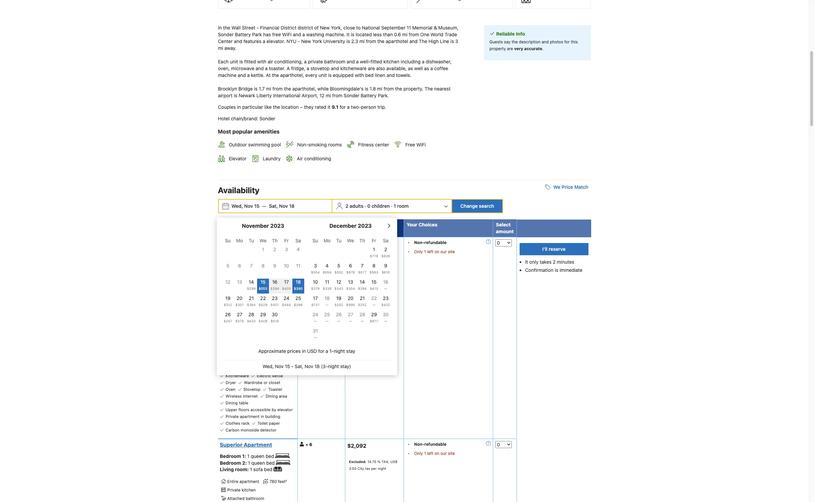 Task type: describe. For each thing, give the bounding box(es) containing it.
7 for 7 $677
[[361, 263, 364, 269]]

a left 1-
[[326, 349, 328, 354]]

11 November 2023 checkbox
[[292, 263, 304, 278]]

the down the less
[[378, 38, 385, 44]]

15 December 2023 checkbox
[[368, 279, 380, 294]]

15 $553
[[259, 279, 267, 291]]

and down microwave
[[238, 72, 246, 78]]

23 December 2023 checkbox
[[380, 295, 392, 310]]

is left '2.3'
[[347, 38, 350, 44]]

a up fridge,
[[304, 59, 307, 65]]

11 for 11
[[296, 263, 300, 269]]

sat, nov 18 button
[[266, 200, 297, 213]]

studio
[[240, 264, 251, 269]]

kettle
[[272, 374, 283, 379]]

— up type
[[262, 203, 266, 209]]

we price match button
[[543, 181, 591, 194]]

26 for 26 —
[[336, 312, 342, 318]]

×
[[306, 442, 308, 448]]

in for private apartment in building
[[261, 414, 264, 419]]

and up kitchenware
[[347, 59, 355, 65]]

only 1 left on our site for $2,092
[[414, 451, 455, 456]]

1 queen bed for bedroom 2:
[[248, 460, 276, 466]]

14 December 2023 checkbox
[[357, 279, 368, 294]]

0 vertical spatial unit
[[230, 59, 238, 65]]

0 vertical spatial sonder
[[218, 32, 234, 37]]

18 November 2023 checkbox
[[292, 279, 304, 294]]

2 vertical spatial -
[[291, 364, 294, 370]]

1 tax, from the top
[[382, 258, 390, 262]]

select amount
[[496, 222, 514, 235]]

our for $1,286
[[441, 250, 447, 255]]

30 for 30 $519
[[272, 312, 278, 318]]

non-refundable for $1,286
[[414, 240, 447, 245]]

queen for bedroom 1:
[[251, 454, 264, 459]]

6 for 6 $879
[[349, 263, 352, 269]]

newark
[[239, 93, 255, 98]]

18 cell
[[292, 278, 304, 294]]

from down the less
[[366, 38, 376, 44]]

dining for dining table
[[226, 401, 238, 406]]

— for 28
[[361, 319, 364, 323]]

1 · from the left
[[365, 203, 366, 209]]

laundry
[[263, 156, 281, 162]]

2 vertical spatial kitchen
[[242, 488, 256, 493]]

less
[[373, 32, 382, 37]]

16 November 2023 checkbox
[[269, 279, 281, 294]]

airport,
[[302, 93, 318, 98]]

0 vertical spatial air conditioning
[[297, 156, 331, 162]]

0 vertical spatial air
[[297, 156, 303, 162]]

3 left nights
[[376, 222, 379, 228]]

26 for 26 $247
[[225, 312, 231, 318]]

from up park.
[[384, 86, 394, 92]]

0 vertical spatial non-
[[297, 142, 308, 148]]

15 down prices
[[285, 364, 290, 370]]

1 vertical spatial free wifi
[[268, 306, 286, 311]]

mi right 1.7
[[266, 86, 271, 92]]

2 as from the left
[[424, 66, 429, 71]]

flat-screen tv
[[227, 298, 256, 303]]

$343
[[335, 287, 343, 291]]

the up international
[[284, 86, 291, 92]]

2 14.75 % tax, us$ 3.50 city tax per night from the top
[[349, 460, 398, 471]]

15 $413
[[370, 279, 378, 291]]

a left two- at the top
[[347, 104, 350, 110]]

$252 for 19
[[335, 303, 343, 307]]

12 inside in the wall street - financial district district of new york, close to national september 11 memorial & museum, sonder battery park has free wifi and a washing machine. it is located less than 0.6 mi from one world trade center and features a elevator. nyu - new york university is 2.3 mi from the aparthotel and the high line is 3 mi away. each unit is fitted with air conditioning, a private bathroom and a well-fitted kitchen including a dishwasher, oven, microwave and a toaster. a fridge, a stovetop and kitchenware are also available, as well as a coffee machine and a kettle. at the aparthotel, every unit is equipped with bed linen and towels. brooklyn bridge is 1.7 mi from the aparthotel, while bloomingdale's is 1.8 mi from the property. the nearest airport is newark liberty international airport, 12 mi from sonder battery park.
[[320, 93, 325, 98]]

is up '2.3'
[[351, 32, 354, 37]]

8 $563
[[370, 263, 378, 275]]

2 vertical spatial sonder
[[260, 116, 275, 122]]

detector
[[260, 428, 276, 433]]

13 for 13
[[237, 279, 242, 285]]

elevator
[[229, 156, 247, 162]]

22 $529
[[259, 296, 267, 307]]

16 $394
[[270, 279, 279, 291]]

nov up "kettle"
[[275, 364, 284, 370]]

carbon monoxide detector
[[226, 428, 276, 433]]

mi down the located
[[360, 38, 365, 44]]

2 horizontal spatial -
[[298, 38, 300, 44]]

dining for dining area
[[266, 394, 278, 399]]

of inside in the wall street - financial district district of new york, close to national september 11 memorial & museum, sonder battery park has free wifi and a washing machine. it is located less than 0.6 mi from one world trade center and features a elevator. nyu - new york university is 2.3 mi from the aparthotel and the high line is 3 mi away. each unit is fitted with air conditioning, a private bathroom and a well-fitted kitchen including a dishwasher, oven, microwave and a toaster. a fridge, a stovetop and kitchenware are also available, as well as a coffee machine and a kettle. at the aparthotel, every unit is equipped with bed linen and towels. brooklyn bridge is 1.7 mi from the aparthotel, while bloomingdale's is 1.8 mi from the property. the nearest airport is newark liberty international airport, 12 mi from sonder battery park.
[[314, 25, 319, 31]]

29 for 29 $977
[[371, 312, 377, 318]]

accommodation type
[[221, 222, 272, 228]]

fitness center
[[358, 142, 389, 148]]

27 for 27 —
[[348, 312, 353, 318]]

liberty
[[257, 93, 272, 98]]

entire apartment
[[227, 479, 259, 484]]

5 for 5
[[227, 263, 229, 269]]

21 for 21 $252
[[360, 296, 365, 301]]

17 $405
[[282, 279, 291, 291]]

× 6
[[306, 442, 312, 448]]

2 horizontal spatial free
[[406, 142, 415, 148]]

stay
[[346, 349, 355, 354]]

september
[[381, 25, 406, 31]]

for right 9.1
[[340, 104, 346, 110]]

1 horizontal spatial machine
[[241, 306, 258, 311]]

10 November 2023 checkbox
[[281, 263, 292, 278]]

.
[[542, 46, 544, 51]]

9.1
[[332, 104, 339, 110]]

$879
[[346, 271, 355, 275]]

21 for 21 $364
[[249, 296, 254, 301]]

15 November 2023 checkbox
[[257, 279, 269, 294]]

24 $444
[[282, 296, 291, 307]]

14 November 2023 checkbox
[[246, 279, 257, 294]]

6 for 6
[[238, 263, 241, 269]]

2 November 2023 checkbox
[[269, 246, 281, 261]]

0 vertical spatial -
[[257, 25, 259, 31]]

30 for 30 —
[[383, 312, 389, 318]]

a up well
[[422, 59, 425, 65]]

1 % from the top
[[378, 258, 381, 262]]

26 $247
[[224, 312, 232, 323]]

4 $654
[[323, 263, 332, 275]]

1 queen bed for bedroom 1:
[[247, 454, 275, 459]]

1 sofa bed
[[250, 467, 274, 473]]

7 December 2023 checkbox
[[357, 263, 368, 278]]

19 November 2023 checkbox
[[222, 295, 234, 310]]

is down stovetop
[[328, 72, 332, 78]]

1 as from the left
[[408, 66, 413, 71]]

bed inside in the wall street - financial district district of new york, close to national september 11 memorial & museum, sonder battery park has free wifi and a washing machine. it is located less than 0.6 mi from one world trade center and features a elevator. nyu - new york university is 2.3 mi from the aparthotel and the high line is 3 mi away. each unit is fitted with air conditioning, a private bathroom and a well-fitted kitchen including a dishwasher, oven, microwave and a toaster. a fridge, a stovetop and kitchenware are also available, as well as a coffee machine and a kettle. at the aparthotel, every unit is equipped with bed linen and towels. brooklyn bridge is 1.7 mi from the aparthotel, while bloomingdale's is 1.8 mi from the property. the nearest airport is newark liberty international airport, 12 mi from sonder battery park.
[[365, 72, 374, 78]]

2 December 2023 checkbox
[[380, 246, 392, 261]]

1 city from the top
[[358, 265, 364, 269]]

2 vertical spatial wifi
[[277, 306, 286, 311]]

private bathroom
[[227, 281, 260, 286]]

a left coffee
[[431, 66, 433, 71]]

bedroom 2:
[[220, 460, 248, 466]]

and down available,
[[387, 72, 395, 78]]

12 for 12 $343
[[336, 279, 341, 285]]

22 —
[[371, 296, 377, 307]]

0 horizontal spatial in
[[237, 104, 241, 110]]

carbon
[[226, 428, 240, 433]]

1 inside "button"
[[394, 203, 396, 209]]

0 vertical spatial with
[[257, 59, 266, 65]]

— for 27
[[349, 319, 352, 323]]

financial
[[260, 25, 279, 31]]

0.6
[[394, 32, 401, 37]]

trade
[[445, 32, 457, 37]]

a up at
[[265, 66, 268, 71]]

23 for 23 $407
[[272, 296, 278, 301]]

queen for bedroom 2:
[[251, 460, 265, 466]]

info
[[516, 31, 525, 37]]

rooms
[[328, 142, 342, 148]]

elevator.
[[267, 38, 285, 44]]

24 December 2023 checkbox
[[310, 312, 321, 327]]

8 December 2023 checkbox
[[368, 263, 380, 278]]

— for 31
[[314, 336, 317, 340]]

18 $390
[[294, 279, 303, 291]]

1 vertical spatial air
[[227, 289, 233, 295]]

nov down availability
[[244, 203, 253, 209]]

and up equipped
[[331, 66, 339, 71]]

15 inside the "15 $553"
[[261, 279, 266, 285]]

26 December 2023 checkbox
[[333, 312, 345, 327]]

0 horizontal spatial battery
[[235, 32, 251, 37]]

8 for 8
[[262, 263, 265, 269]]

2 for 2
[[273, 247, 276, 253]]

25 December 2023 checkbox
[[321, 312, 333, 327]]

4 for 4
[[297, 247, 300, 253]]

room
[[397, 203, 409, 209]]

1 vertical spatial price
[[355, 222, 367, 228]]

1 14.75 from the top
[[368, 258, 377, 262]]

couples
[[218, 104, 236, 110]]

0 horizontal spatial air conditioning
[[227, 289, 257, 295]]

kitchen inside in the wall street - financial district district of new york, close to national september 11 memorial & museum, sonder battery park has free wifi and a washing machine. it is located less than 0.6 mi from one world trade center and features a elevator. nyu - new york university is 2.3 mi from the aparthotel and the high line is 3 mi away. each unit is fitted with air conditioning, a private bathroom and a well-fitted kitchen including a dishwasher, oven, microwave and a toaster. a fridge, a stovetop and kitchenware are also available, as well as a coffee machine and a kettle. at the aparthotel, every unit is equipped with bed linen and towels. brooklyn bridge is 1.7 mi from the aparthotel, while bloomingdale's is 1.8 mi from the property. the nearest airport is newark liberty international airport, 12 mi from sonder battery park.
[[384, 59, 400, 65]]

1 vertical spatial of
[[321, 222, 325, 228]]

is left 1.7
[[254, 86, 258, 92]]

0 horizontal spatial bathroom
[[246, 496, 264, 501]]

is up microwave
[[240, 59, 243, 65]]

29 November 2023 checkbox
[[257, 312, 269, 327]]

private kitchen
[[227, 488, 256, 493]]

grid for december
[[310, 234, 392, 343]]

17 for 17 $737
[[313, 296, 318, 301]]

bathroom inside in the wall street - financial district district of new york, close to national september 11 memorial & museum, sonder battery park has free wifi and a washing machine. it is located less than 0.6 mi from one world trade center and features a elevator. nyu - new york university is 2.3 mi from the aparthotel and the high line is 3 mi away. each unit is fitted with air conditioning, a private bathroom and a well-fitted kitchen including a dishwasher, oven, microwave and a toaster. a fridge, a stovetop and kitchenware are also available, as well as a coffee machine and a kettle. at the aparthotel, every unit is equipped with bed linen and towels. brooklyn bridge is 1.7 mi from the aparthotel, while bloomingdale's is 1.8 mi from the property. the nearest airport is newark liberty international airport, 12 mi from sonder battery park.
[[324, 59, 345, 65]]

— for 18
[[326, 303, 329, 307]]

microwave
[[231, 66, 254, 71]]

feet² for 780 feet²
[[278, 479, 287, 484]]

2 fitted from the left
[[371, 59, 382, 65]]

17 December 2023 checkbox
[[310, 295, 321, 310]]

1 inside checkbox
[[262, 247, 264, 253]]

oven,
[[218, 66, 230, 71]]

$394 for 16
[[270, 287, 279, 291]]

private for private apartment in building
[[226, 414, 239, 419]]

0 vertical spatial new
[[320, 25, 330, 31]]

15 up november in the left of the page
[[254, 203, 260, 209]]

property.
[[404, 86, 423, 92]]

19 for 19 $312
[[225, 296, 231, 301]]

a down microwave
[[247, 72, 250, 78]]

is inside it only takes 2 minutes confirmation is immediate
[[555, 268, 559, 273]]

1 fitted from the left
[[244, 59, 256, 65]]

20 for 20 $996
[[348, 296, 354, 301]]

nyu
[[287, 38, 297, 44]]

1 horizontal spatial with
[[355, 72, 364, 78]]

0 horizontal spatial conditioning
[[234, 289, 257, 295]]

2 horizontal spatial sonder
[[344, 93, 360, 98]]

private apartment in building
[[226, 414, 280, 419]]

5 November 2023 checkbox
[[222, 263, 234, 278]]

a up kitchenware
[[356, 59, 359, 65]]

22 December 2023 checkbox
[[368, 295, 380, 310]]

16 cell
[[269, 278, 281, 294]]

electric kettle
[[257, 374, 283, 379]]

4 November 2023 checkbox
[[292, 246, 304, 261]]

24 —
[[313, 312, 318, 323]]

0 horizontal spatial new
[[301, 38, 311, 44]]

15 inside 15 $413
[[372, 279, 377, 285]]

2 for 2 $826
[[384, 247, 387, 253]]

3 inside 3 $504
[[314, 263, 317, 269]]

reliable info
[[496, 31, 525, 37]]

3 inside checkbox
[[285, 247, 288, 253]]

york
[[312, 38, 322, 44]]

19 $312
[[224, 296, 232, 307]]

from left one
[[409, 32, 419, 37]]

$413
[[370, 287, 378, 291]]

bed for bedroom 1:
[[266, 454, 274, 459]]

change
[[461, 203, 478, 209]]

on for $1,286
[[435, 250, 440, 255]]

machine.
[[326, 32, 345, 37]]

a
[[287, 66, 290, 71]]

25 for 25 —
[[324, 312, 330, 318]]

7 for 7
[[250, 263, 253, 269]]

mo for november
[[236, 238, 243, 244]]

1 • from the top
[[408, 240, 410, 245]]

is right airport
[[234, 93, 237, 98]]

30 November 2023 checkbox
[[269, 312, 281, 327]]

30 December 2023 checkbox
[[380, 312, 392, 327]]

december 2023
[[330, 223, 372, 229]]

19 for 19 $252
[[336, 296, 342, 301]]

coffee machine
[[227, 306, 258, 311]]

14 $394
[[358, 279, 367, 291]]

for left nights
[[368, 222, 374, 228]]

from up international
[[273, 86, 283, 92]]

$252 for 21
[[358, 303, 367, 307]]

2 tax from the top
[[365, 467, 370, 471]]

the inside guests say the description and photos for this property are
[[512, 39, 518, 44]]

0 vertical spatial aparthotel,
[[280, 72, 304, 78]]

non- for $2,092
[[414, 442, 425, 447]]

0 vertical spatial free wifi
[[406, 142, 426, 148]]

— for 25
[[326, 319, 329, 323]]

york,
[[331, 25, 342, 31]]

20 $996
[[346, 296, 355, 307]]

28 November 2023 checkbox
[[246, 312, 257, 327]]

1 horizontal spatial conditioning
[[304, 156, 331, 162]]

$778
[[370, 254, 378, 258]]

flat-
[[227, 298, 236, 303]]

district
[[281, 25, 297, 31]]

are inside guests say the description and photos for this property are
[[507, 46, 513, 51]]

nov down approximate prices in usd for a 1-night stay
[[305, 364, 313, 370]]

mo for december
[[324, 238, 331, 244]]

price inside we price match dropdown button
[[562, 184, 573, 190]]

22 for 22 $529
[[260, 296, 266, 301]]

21 November 2023 checkbox
[[246, 295, 257, 310]]

8 for 8 $563
[[373, 263, 376, 269]]

mi down center
[[218, 45, 223, 51]]

and up kettle.
[[256, 66, 264, 71]]

left for $1,286
[[427, 250, 434, 255]]

3 November 2023 checkbox
[[281, 246, 292, 261]]

linen
[[375, 72, 385, 78]]

nearest
[[434, 86, 451, 92]]

sofa
[[253, 467, 263, 473]]

for inside guests say the description and photos for this property are
[[565, 39, 570, 44]]

28 for 28 $420
[[249, 312, 254, 318]]

hairdryer
[[277, 367, 294, 372]]

from down bloomingdale's
[[332, 93, 343, 98]]

our for $2,092
[[441, 451, 447, 456]]

we for november 2023
[[260, 238, 267, 244]]

2 14.75 from the top
[[368, 460, 377, 464]]

18 inside option
[[325, 296, 330, 301]]

1 horizontal spatial battery
[[361, 93, 377, 98]]

2 % from the top
[[378, 460, 381, 464]]

and up nyu
[[293, 32, 301, 37]]

sat, for -
[[295, 364, 303, 370]]

and up away.
[[234, 38, 242, 44]]

6 November 2023 checkbox
[[234, 263, 246, 278]]

your
[[407, 222, 418, 228]]

4 • from the top
[[408, 451, 410, 456]]

$394 for 14
[[358, 287, 367, 291]]

most popular amenities
[[218, 129, 280, 135]]

clothes rack
[[226, 421, 250, 426]]

paper
[[269, 421, 280, 426]]

line
[[440, 38, 449, 44]]

room:
[[235, 467, 249, 473]]

23 $432
[[382, 296, 390, 307]]

on for $2,092
[[435, 451, 440, 456]]

and down memorial
[[410, 38, 418, 44]]

11 for 11 $339
[[325, 279, 329, 285]]



Task type: locate. For each thing, give the bounding box(es) containing it.
2 26 from the left
[[336, 312, 342, 318]]

2 sa from the left
[[383, 238, 389, 244]]

20 November 2023 checkbox
[[234, 295, 246, 310]]

match
[[575, 184, 589, 190]]

17 inside '17 $737'
[[313, 296, 318, 301]]

su for december
[[313, 238, 318, 244]]

free wifi up 30 $519
[[268, 306, 286, 311]]

2 28 from the left
[[360, 312, 365, 318]]

electric
[[257, 374, 271, 379]]

kitchen up attached bathroom at the bottom left
[[242, 488, 256, 493]]

person
[[361, 104, 376, 110]]

2 horizontal spatial 12
[[336, 279, 341, 285]]

2 right the takes
[[553, 259, 556, 265]]

the left nearest
[[425, 86, 433, 92]]

0 horizontal spatial 30
[[272, 312, 278, 318]]

0 vertical spatial more details on meals and payment options image
[[486, 240, 491, 244]]

1 vertical spatial dining
[[226, 401, 238, 406]]

28 inside 28 $420
[[249, 312, 254, 318]]

1 vertical spatial 24
[[313, 312, 318, 318]]

— inside 27 —
[[349, 319, 352, 323]]

entire for entire studio
[[227, 264, 238, 269]]

is down trade
[[451, 38, 454, 44]]

private for private bathroom
[[227, 281, 241, 286]]

4 inside option
[[297, 247, 300, 253]]

26 inside 26 $247
[[225, 312, 231, 318]]

2 • from the top
[[408, 250, 410, 255]]

for left this
[[565, 39, 570, 44]]

sa for december 2023
[[383, 238, 389, 244]]

0 horizontal spatial 20
[[237, 296, 243, 301]]

20 December 2023 checkbox
[[345, 295, 357, 310]]

hotel chain/brand: sonder
[[218, 116, 275, 122]]

25 inside 25 december 2023 checkbox
[[324, 312, 330, 318]]

24 inside the 24 $444
[[284, 296, 289, 301]]

2023 for november 2023
[[270, 223, 284, 229]]

rated
[[315, 104, 326, 110]]

refundable
[[425, 240, 447, 245], [425, 442, 447, 447]]

su right occupancy image in the left of the page
[[313, 238, 318, 244]]

mo down number of guests
[[324, 238, 331, 244]]

1 vertical spatial 14.75
[[368, 460, 377, 464]]

2 30 from the left
[[383, 312, 389, 318]]

2 grid from the left
[[310, 234, 392, 343]]

mo down "accommodation"
[[236, 238, 243, 244]]

2023 up $1,286
[[358, 223, 372, 229]]

$394 inside '14 december 2023' checkbox
[[358, 287, 367, 291]]

2 on from the top
[[435, 451, 440, 456]]

1 $394 from the left
[[270, 287, 279, 291]]

brooklyn
[[218, 86, 237, 92]]

su left studio
[[225, 238, 231, 244]]

19 down $343
[[336, 296, 342, 301]]

21 inside 21 $364
[[249, 296, 254, 301]]

1 grid from the left
[[222, 234, 304, 327]]

2 9 from the left
[[384, 263, 387, 269]]

1 refundable from the top
[[425, 240, 447, 245]]

— inside 18 —
[[326, 303, 329, 307]]

1 horizontal spatial -
[[291, 364, 294, 370]]

2 city from the top
[[358, 467, 364, 471]]

0 horizontal spatial we
[[260, 238, 267, 244]]

1 21 from the left
[[249, 296, 254, 301]]

feet² inside 393 feet² private kitchen
[[271, 264, 279, 269]]

23 November 2023 checkbox
[[269, 295, 281, 310]]

16 for 16 $394
[[272, 279, 277, 285]]

2 horizontal spatial 6
[[349, 263, 352, 269]]

1 non-refundable from the top
[[414, 240, 447, 245]]

1 vertical spatial wifi
[[417, 142, 426, 148]]

12 inside 12 'option'
[[225, 279, 230, 285]]

26 inside checkbox
[[336, 312, 342, 318]]

0 vertical spatial of
[[314, 25, 319, 31]]

price
[[562, 184, 573, 190], [355, 222, 367, 228]]

2 8 from the left
[[373, 263, 376, 269]]

1 vertical spatial are
[[368, 66, 375, 71]]

the down one
[[419, 38, 427, 44]]

26 down 19 december 2023 option
[[336, 312, 342, 318]]

0 vertical spatial 25
[[295, 296, 301, 301]]

20 for 20 $307
[[237, 296, 243, 301]]

14 for 14 $298
[[249, 279, 254, 285]]

2 non-refundable from the top
[[414, 442, 447, 447]]

13 inside option
[[237, 279, 242, 285]]

private for private kitchen
[[227, 488, 241, 493]]

features
[[244, 38, 262, 44]]

6 December 2023 checkbox
[[345, 263, 357, 278]]

29 up $977
[[371, 312, 377, 318]]

5 inside 5 $552
[[338, 263, 340, 269]]

0 horizontal spatial su
[[225, 238, 231, 244]]

30 inside "checkbox"
[[383, 312, 389, 318]]

1 horizontal spatial fitted
[[371, 59, 382, 65]]

fr for november 2023
[[284, 238, 289, 244]]

of left guests
[[321, 222, 325, 228]]

14 inside 14 $394
[[360, 279, 365, 285]]

2 27 from the left
[[348, 312, 353, 318]]

$379 for 27
[[235, 319, 244, 323]]

2 site from the top
[[448, 451, 455, 456]]

your choices
[[407, 222, 438, 228]]

wifi
[[282, 32, 292, 37], [417, 142, 426, 148], [277, 306, 286, 311]]

1 per from the top
[[371, 265, 377, 269]]

2 16 from the left
[[383, 279, 388, 285]]

25 for 25 $396
[[295, 296, 301, 301]]

2.3
[[351, 38, 358, 44]]

mi right 1.8
[[377, 86, 383, 92]]

0 vertical spatial 24
[[284, 296, 289, 301]]

1 vertical spatial 25
[[324, 312, 330, 318]]

unit down stovetop
[[319, 72, 327, 78]]

2 2023 from the left
[[358, 223, 372, 229]]

25 down 18 december 2023 option
[[324, 312, 330, 318]]

1 vertical spatial 3.50
[[349, 467, 357, 471]]

wed, for wed, nov 15 — sat, nov 18
[[232, 203, 243, 209]]

14 for 14 $394
[[360, 279, 365, 285]]

$394 inside '16 november 2023' option
[[270, 287, 279, 291]]

we
[[554, 184, 561, 190], [260, 238, 267, 244], [347, 238, 354, 244]]

1 8 from the left
[[262, 263, 265, 269]]

1 November 2023 checkbox
[[257, 246, 269, 261]]

2023 for december 2023
[[358, 223, 372, 229]]

10 down $504
[[313, 279, 318, 285]]

1 entire from the top
[[227, 264, 238, 269]]

3 December 2023 checkbox
[[310, 263, 321, 278]]

1 horizontal spatial wed,
[[263, 364, 274, 370]]

24
[[284, 296, 289, 301], [313, 312, 318, 318]]

wed, up electric kettle
[[263, 364, 274, 370]]

6 inside × 6
[[310, 442, 312, 448]]

1 vertical spatial new
[[301, 38, 311, 44]]

29 inside 29 $977
[[371, 312, 377, 318]]

2 vertical spatial 11
[[325, 279, 329, 285]]

0 horizontal spatial 26
[[225, 312, 231, 318]]

22 for 22 —
[[371, 296, 377, 301]]

4 December 2023 checkbox
[[321, 263, 333, 278]]

1 7 from the left
[[250, 263, 253, 269]]

23
[[272, 296, 278, 301], [383, 296, 389, 301]]

left
[[427, 250, 434, 255], [427, 451, 434, 456]]

12 for 12
[[225, 279, 230, 285]]

dryer
[[226, 380, 236, 385]]

25 up $396
[[295, 296, 301, 301]]

0 vertical spatial refundable
[[425, 240, 447, 245]]

coffee
[[227, 306, 240, 311]]

1 9 from the left
[[273, 263, 276, 269]]

0 horizontal spatial machine
[[218, 72, 237, 78]]

6 inside "6 $879"
[[349, 263, 352, 269]]

2 left adults
[[346, 203, 349, 209]]

1 horizontal spatial 4
[[326, 263, 329, 269]]

28 $420
[[247, 312, 256, 323]]

amenities
[[254, 129, 280, 135]]

particular
[[242, 104, 263, 110]]

1 16 from the left
[[272, 279, 277, 285]]

9 inside 9 $610
[[384, 263, 387, 269]]

$379 for 10
[[311, 287, 320, 291]]

2 22 from the left
[[371, 296, 377, 301]]

1 $252 from the left
[[335, 303, 343, 307]]

1 vertical spatial unit
[[319, 72, 327, 78]]

1 vertical spatial 4
[[326, 263, 329, 269]]

0 vertical spatial tax
[[365, 265, 370, 269]]

28 for 28 —
[[360, 312, 365, 318]]

- right nyu
[[298, 38, 300, 44]]

entire for entire apartment
[[227, 479, 238, 484]]

2 for 2 adults · 0 children · 1 room
[[346, 203, 349, 209]]

15
[[254, 203, 260, 209], [261, 279, 266, 285], [372, 279, 377, 285], [285, 364, 290, 370]]

28 down "21 december 2023" checkbox
[[360, 312, 365, 318]]

1 us$ from the top
[[391, 258, 398, 262]]

the down towels.
[[395, 86, 402, 92]]

tea/coffee
[[226, 360, 246, 365]]

15 cell
[[257, 278, 269, 294]]

dishwasher,
[[426, 59, 452, 65]]

grid for november
[[222, 234, 304, 327]]

1 th from the left
[[272, 238, 278, 244]]

2 us$ from the top
[[391, 460, 398, 464]]

city up $677
[[358, 265, 364, 269]]

park
[[252, 32, 262, 37]]

december
[[330, 223, 357, 229]]

24 for 24 —
[[313, 312, 318, 318]]

2 refundable from the top
[[425, 442, 447, 447]]

toilet paper
[[258, 421, 280, 426]]

i'll reserve
[[542, 246, 566, 252]]

11 inside checkbox
[[296, 263, 300, 269]]

a down has
[[263, 38, 265, 44]]

photos
[[550, 39, 563, 44]]

0 vertical spatial 14.75 % tax, us$ 3.50 city tax per night
[[349, 258, 398, 269]]

$252 inside 19 december 2023 option
[[335, 303, 343, 307]]

17 up $405
[[284, 279, 289, 285]]

31 December 2023 checkbox
[[310, 328, 321, 343]]

1 horizontal spatial 9
[[384, 263, 387, 269]]

13 November 2023 checkbox
[[234, 279, 246, 294]]

tea/coffee maker
[[226, 360, 259, 365]]

tu for november
[[249, 238, 254, 244]]

17 November 2023 checkbox
[[281, 279, 292, 294]]

1 fr from the left
[[284, 238, 289, 244]]

2 inside it only takes 2 minutes confirmation is immediate
[[553, 259, 556, 265]]

8 inside 8 $563
[[373, 263, 376, 269]]

0 vertical spatial 3.50
[[349, 265, 357, 269]]

10 inside "10 $379"
[[313, 279, 318, 285]]

it left only
[[525, 259, 528, 265]]

0 horizontal spatial 12
[[225, 279, 230, 285]]

two-
[[351, 104, 361, 110]]

national
[[362, 25, 380, 31]]

1 vertical spatial -
[[298, 38, 300, 44]]

11 left memorial
[[407, 25, 411, 31]]

this
[[571, 39, 578, 44]]

su for november
[[225, 238, 231, 244]]

private down 6 november 2023 option
[[227, 281, 241, 286]]

$379 left $339
[[311, 287, 320, 291]]

29 inside 29 $408
[[260, 312, 266, 318]]

is left 1.8
[[365, 86, 369, 92]]

1 only 1 left on our site from the top
[[414, 250, 455, 255]]

0 vertical spatial queen
[[251, 454, 264, 459]]

1 site from the top
[[448, 250, 455, 255]]

% left $826
[[378, 258, 381, 262]]

tu down november in the left of the page
[[249, 238, 254, 244]]

19 December 2023 checkbox
[[333, 295, 345, 310]]

also
[[376, 66, 385, 71]]

— inside 30 —
[[384, 319, 387, 323]]

our
[[441, 250, 447, 255], [441, 451, 447, 456]]

12 December 2023 checkbox
[[333, 279, 345, 294]]

rack
[[241, 421, 250, 426]]

0 horizontal spatial 24
[[284, 296, 289, 301]]

16 December 2023 checkbox
[[380, 279, 392, 294]]

2 tu from the left
[[336, 238, 342, 244]]

0 horizontal spatial tu
[[249, 238, 254, 244]]

19 $252
[[335, 296, 343, 307]]

2 21 from the left
[[360, 296, 365, 301]]

12 November 2023 checkbox
[[222, 279, 234, 294]]

1 horizontal spatial free
[[268, 306, 276, 311]]

1 vertical spatial free
[[268, 306, 276, 311]]

2 3.50 from the top
[[349, 467, 357, 471]]

$408
[[259, 319, 268, 323]]

1 only from the top
[[414, 250, 423, 255]]

14 up the $298
[[249, 279, 254, 285]]

couch image
[[274, 467, 282, 472]]

1 inside 1 $778
[[373, 247, 375, 253]]

1 on from the top
[[435, 250, 440, 255]]

grid
[[222, 234, 304, 327], [310, 234, 392, 343]]

2 19 from the left
[[336, 296, 342, 301]]

1 horizontal spatial in
[[261, 414, 264, 419]]

1 vertical spatial %
[[378, 460, 381, 464]]

14 inside the "14 $298"
[[249, 279, 254, 285]]

19 inside 19 $312
[[225, 296, 231, 301]]

— inside 31 —
[[314, 336, 317, 340]]

only for $1,286
[[414, 250, 423, 255]]

13 for 13 $354
[[348, 279, 353, 285]]

27 for 27 $379
[[237, 312, 242, 318]]

10 December 2023 checkbox
[[310, 279, 321, 294]]

1 19 from the left
[[225, 296, 231, 301]]

aparthotel, down a
[[280, 72, 304, 78]]

— for 30
[[384, 319, 387, 323]]

12 up $343
[[336, 279, 341, 285]]

0 horizontal spatial grid
[[222, 234, 304, 327]]

23 for 23 $432
[[383, 296, 389, 301]]

$298
[[247, 287, 256, 291]]

2 · from the left
[[391, 203, 393, 209]]

7 right 6 november 2023 option
[[250, 263, 253, 269]]

wed, for wed, nov 15 - sat, nov 18 (3-night stay)
[[263, 364, 274, 370]]

14.75 % tax, us$ 3.50 city tax per night down $2,092
[[349, 460, 398, 471]]

non-refundable for $2,092
[[414, 442, 447, 447]]

as down the including
[[408, 66, 413, 71]]

the right in
[[223, 25, 230, 31]]

monoxide
[[241, 428, 259, 433]]

2 th from the left
[[360, 238, 365, 244]]

1 vertical spatial 17
[[313, 296, 318, 301]]

1 horizontal spatial fr
[[372, 238, 376, 244]]

10 for 10 $379
[[313, 279, 318, 285]]

apartment for private
[[240, 414, 260, 419]]

and inside guests say the description and photos for this property are
[[542, 39, 549, 44]]

$379 left $420
[[235, 319, 244, 323]]

13 up $354
[[348, 279, 353, 285]]

1 horizontal spatial unit
[[319, 72, 327, 78]]

fitted
[[244, 59, 256, 65], [371, 59, 382, 65]]

23 inside the 23 $432
[[383, 296, 389, 301]]

more details on meals and payment options image
[[486, 240, 491, 244], [486, 441, 491, 446]]

15 up $413
[[372, 279, 377, 285]]

from
[[409, 32, 419, 37], [366, 38, 376, 44], [273, 86, 283, 92], [384, 86, 394, 92], [332, 93, 343, 98]]

1 queen bed
[[247, 454, 275, 459], [248, 460, 276, 466]]

1 5 from the left
[[227, 263, 229, 269]]

non- for $1,286
[[414, 240, 425, 245]]

$364
[[247, 303, 256, 307]]

2 13 from the left
[[348, 279, 353, 285]]

0 vertical spatial 17
[[284, 279, 289, 285]]

21 inside '21 $252'
[[360, 296, 365, 301]]

1 20 from the left
[[237, 296, 243, 301]]

— right 24 december 2023 checkbox
[[326, 319, 329, 323]]

unit right each
[[230, 59, 238, 65]]

machine down 'oven,'
[[218, 72, 237, 78]]

1 horizontal spatial 16
[[383, 279, 388, 285]]

sa for november 2023
[[296, 238, 301, 244]]

1.8
[[370, 86, 376, 92]]

type
[[260, 222, 272, 228]]

1 su from the left
[[225, 238, 231, 244]]

select
[[496, 222, 511, 228]]

0 vertical spatial the
[[419, 38, 427, 44]]

apartment up the rack
[[240, 414, 260, 419]]

1 vertical spatial our
[[441, 451, 447, 456]]

22 inside 22 december 2023 checkbox
[[371, 296, 377, 301]]

bed for bedroom 2:
[[266, 460, 275, 466]]

10 for 10
[[284, 263, 289, 269]]

machine inside in the wall street - financial district district of new york, close to national september 11 memorial & museum, sonder battery park has free wifi and a washing machine. it is located less than 0.6 mi from one world trade center and features a elevator. nyu - new york university is 2.3 mi from the aparthotel and the high line is 3 mi away. each unit is fitted with air conditioning, a private bathroom and a well-fitted kitchen including a dishwasher, oven, microwave and a toaster. a fridge, a stovetop and kitchenware are also available, as well as a coffee machine and a kettle. at the aparthotel, every unit is equipped with bed linen and towels. brooklyn bridge is 1.7 mi from the aparthotel, while bloomingdale's is 1.8 mi from the property. the nearest airport is newark liberty international airport, 12 mi from sonder battery park.
[[218, 72, 237, 78]]

24 for 24 $444
[[284, 296, 289, 301]]

we up 1 checkbox
[[260, 238, 267, 244]]

1 horizontal spatial 23
[[383, 296, 389, 301]]

16 inside '16 $394'
[[272, 279, 277, 285]]

9 for 9
[[273, 263, 276, 269]]

2 vertical spatial in
[[261, 414, 264, 419]]

site for $2,092
[[448, 451, 455, 456]]

18 December 2023 checkbox
[[321, 295, 333, 310]]

in left usd
[[302, 349, 306, 354]]

2 vertical spatial free
[[226, 319, 234, 324]]

1 queen bed down apartment
[[247, 454, 275, 459]]

2 per from the top
[[371, 467, 377, 471]]

private down entire studio
[[227, 272, 241, 278]]

14.75 up 8 $563
[[368, 258, 377, 262]]

bed for living room:
[[264, 467, 273, 473]]

a up every
[[307, 66, 309, 71]]

9 December 2023 checkbox
[[380, 263, 392, 278]]

aparthotel
[[386, 38, 408, 44]]

0 horizontal spatial 17
[[284, 279, 289, 285]]

9 November 2023 checkbox
[[269, 263, 281, 278]]

1 horizontal spatial mo
[[324, 238, 331, 244]]

17 inside 17 $405
[[284, 279, 289, 285]]

10 inside 10 option
[[284, 263, 289, 269]]

1 13 from the left
[[237, 279, 242, 285]]

1 23 from the left
[[272, 296, 278, 301]]

mi right the 0.6
[[402, 32, 408, 37]]

— inside 25 —
[[326, 319, 329, 323]]

7 inside 7 november 2023 option
[[250, 263, 253, 269]]

wed, nov 15 - sat, nov 18 (3-night stay)
[[263, 364, 351, 370]]

23 up the $407
[[272, 296, 278, 301]]

1 horizontal spatial 17
[[313, 296, 318, 301]]

prices
[[287, 349, 301, 354]]

usd
[[307, 349, 317, 354]]

occupancy image
[[300, 241, 304, 245]]

24 November 2023 checkbox
[[281, 295, 292, 310]]

it inside it only takes 2 minutes confirmation is immediate
[[525, 259, 528, 265]]

9 inside 9 checkbox
[[273, 263, 276, 269]]

19 inside "19 $252"
[[336, 296, 342, 301]]

1 29 from the left
[[260, 312, 266, 318]]

— inside the 28 —
[[361, 319, 364, 323]]

1 2023 from the left
[[270, 223, 284, 229]]

0 horizontal spatial of
[[314, 25, 319, 31]]

1 our from the top
[[441, 250, 447, 255]]

1 vertical spatial wed,
[[263, 364, 274, 370]]

th for december
[[360, 238, 365, 244]]

adults
[[350, 203, 364, 209]]

feet² for 393 feet² private kitchen
[[271, 264, 279, 269]]

2 5 from the left
[[338, 263, 340, 269]]

change search button
[[452, 200, 502, 213]]

only 1 left on our site for $1,286
[[414, 250, 455, 255]]

1 vertical spatial non-refundable
[[414, 442, 447, 447]]

2 20 from the left
[[348, 296, 354, 301]]

refundable for $1,286
[[425, 240, 447, 245]]

1 mo from the left
[[236, 238, 243, 244]]

3 right 2 november 2023 option
[[285, 247, 288, 253]]

for right usd
[[318, 349, 324, 354]]

17 for 17 $405
[[284, 279, 289, 285]]

1 more details on meals and payment options image from the top
[[486, 240, 491, 244]]

2 our from the top
[[441, 451, 447, 456]]

kitchenware
[[340, 66, 367, 71]]

1 sa from the left
[[296, 238, 301, 244]]

free wifi
[[406, 142, 426, 148], [268, 306, 286, 311]]

21 December 2023 checkbox
[[357, 295, 368, 310]]

popular
[[232, 129, 253, 135]]

wifi inside in the wall street - financial district district of new york, close to national september 11 memorial & museum, sonder battery park has free wifi and a washing machine. it is located less than 0.6 mi from one world trade center and features a elevator. nyu - new york university is 2.3 mi from the aparthotel and the high line is 3 mi away. each unit is fitted with air conditioning, a private bathroom and a well-fitted kitchen including a dishwasher, oven, microwave and a toaster. a fridge, a stovetop and kitchenware are also available, as well as a coffee machine and a kettle. at the aparthotel, every unit is equipped with bed linen and towels. brooklyn bridge is 1.7 mi from the aparthotel, while bloomingdale's is 1.8 mi from the property. the nearest airport is newark liberty international airport, 12 mi from sonder battery park.
[[282, 32, 292, 37]]

$312
[[224, 303, 232, 307]]

0 horizontal spatial 4
[[297, 247, 300, 253]]

12 inside 12 $343
[[336, 279, 341, 285]]

2 tax, from the top
[[382, 460, 390, 464]]

4 inside 4 $654
[[326, 263, 329, 269]]

kettle.
[[251, 72, 265, 78]]

2 29 from the left
[[371, 312, 377, 318]]

1 vertical spatial aparthotel,
[[292, 86, 316, 92]]

20 inside 20 $307
[[237, 296, 243, 301]]

2 7 from the left
[[361, 263, 364, 269]]

0 vertical spatial us$
[[391, 258, 398, 262]]

— inside 24 —
[[314, 319, 317, 323]]

tu for december
[[336, 238, 342, 244]]

1 30 from the left
[[272, 312, 278, 318]]

in for approximate prices in usd for a 1-night stay
[[302, 349, 306, 354]]

private inside 393 feet² private kitchen
[[227, 272, 241, 278]]

most
[[218, 129, 231, 135]]

21 $252
[[358, 296, 367, 307]]

4 for 4 $654
[[326, 263, 329, 269]]

–
[[300, 104, 303, 110]]

table
[[239, 401, 248, 406]]

0 horizontal spatial air
[[227, 289, 233, 295]]

the right say
[[512, 39, 518, 44]]

2 $394 from the left
[[358, 287, 367, 291]]

more details on meals and payment options image for $2,092
[[486, 441, 491, 446]]

the down toaster.
[[272, 72, 279, 78]]

1 horizontal spatial dining
[[266, 394, 278, 399]]

1 27 from the left
[[237, 312, 242, 318]]

5 December 2023 checkbox
[[333, 263, 345, 278]]

0 vertical spatial dining
[[266, 394, 278, 399]]

— for 16
[[384, 287, 387, 291]]

11 up $339
[[325, 279, 329, 285]]

11 inside in the wall street - financial district district of new york, close to national september 11 memorial & museum, sonder battery park has free wifi and a washing machine. it is located less than 0.6 mi from one world trade center and features a elevator. nyu - new york university is 2.3 mi from the aparthotel and the high line is 3 mi away. each unit is fitted with air conditioning, a private bathroom and a well-fitted kitchen including a dishwasher, oven, microwave and a toaster. a fridge, a stovetop and kitchenware are also available, as well as a coffee machine and a kettle. at the aparthotel, every unit is equipped with bed linen and towels. brooklyn bridge is 1.7 mi from the aparthotel, while bloomingdale's is 1.8 mi from the property. the nearest airport is newark liberty international airport, 12 mi from sonder battery park.
[[407, 25, 411, 31]]

0 vertical spatial $379
[[311, 287, 320, 291]]

— for 24
[[314, 319, 317, 323]]

1 horizontal spatial tu
[[336, 238, 342, 244]]

16 up dishwasher
[[272, 279, 277, 285]]

22 inside "22 $529"
[[260, 296, 266, 301]]

we inside dropdown button
[[554, 184, 561, 190]]

1 horizontal spatial 22
[[371, 296, 377, 301]]

0 horizontal spatial free
[[226, 319, 234, 324]]

14.75 right excluded:
[[368, 460, 377, 464]]

3 inside in the wall street - financial district district of new york, close to national september 11 memorial & museum, sonder battery park has free wifi and a washing machine. it is located less than 0.6 mi from one world trade center and features a elevator. nyu - new york university is 2.3 mi from the aparthotel and the high line is 3 mi away. each unit is fitted with air conditioning, a private bathroom and a well-fitted kitchen including a dishwasher, oven, microwave and a toaster. a fridge, a stovetop and kitchenware are also available, as well as a coffee machine and a kettle. at the aparthotel, every unit is equipped with bed linen and towels. brooklyn bridge is 1.7 mi from the aparthotel, while bloomingdale's is 1.8 mi from the property. the nearest airport is newark liberty international airport, 12 mi from sonder battery park.
[[455, 38, 458, 44]]

kitchen up the bathroom at the left
[[242, 272, 256, 278]]

27
[[237, 312, 242, 318], [348, 312, 353, 318]]

23 up $432
[[383, 296, 389, 301]]

2 su from the left
[[313, 238, 318, 244]]

— inside 22 —
[[373, 303, 376, 307]]

0 vertical spatial left
[[427, 250, 434, 255]]

27 inside 27 $379
[[237, 312, 242, 318]]

1 vertical spatial bathroom
[[246, 496, 264, 501]]

$252 inside "21 december 2023" checkbox
[[358, 303, 367, 307]]

2 23 from the left
[[383, 296, 389, 301]]

high
[[429, 38, 439, 44]]

1 tu from the left
[[249, 238, 254, 244]]

1 horizontal spatial free wifi
[[406, 142, 426, 148]]

1 vertical spatial only 1 left on our site
[[414, 451, 455, 456]]

6
[[238, 263, 241, 269], [349, 263, 352, 269], [310, 442, 312, 448]]

conditioning down smoking
[[304, 156, 331, 162]]

only for $2,092
[[414, 451, 423, 456]]

$379 inside 10 december 2023 option
[[311, 287, 320, 291]]

$379 inside 27 november 2023 checkbox
[[235, 319, 244, 323]]

the right like
[[273, 104, 280, 110]]

apartment up private kitchen
[[240, 479, 259, 484]]

description
[[519, 39, 541, 44]]

0 vertical spatial it
[[347, 32, 350, 37]]

24 down "$737"
[[313, 312, 318, 318]]

2 only from the top
[[414, 451, 423, 456]]

dining area
[[266, 394, 287, 399]]

international
[[273, 93, 300, 98]]

29 December 2023 checkbox
[[368, 312, 380, 327]]

2 more details on meals and payment options image from the top
[[486, 441, 491, 446]]

1 horizontal spatial $252
[[358, 303, 367, 307]]

1 22 from the left
[[260, 296, 266, 301]]

0 vertical spatial in
[[237, 104, 241, 110]]

2 inside option
[[273, 247, 276, 253]]

&
[[434, 25, 437, 31]]

are inside in the wall street - financial district district of new york, close to national september 11 memorial & museum, sonder battery park has free wifi and a washing machine. it is located less than 0.6 mi from one world trade center and features a elevator. nyu - new york university is 2.3 mi from the aparthotel and the high line is 3 mi away. each unit is fitted with air conditioning, a private bathroom and a well-fitted kitchen including a dishwasher, oven, microwave and a toaster. a fridge, a stovetop and kitchenware are also available, as well as a coffee machine and a kettle. at the aparthotel, every unit is equipped with bed linen and towels. brooklyn bridge is 1.7 mi from the aparthotel, while bloomingdale's is 1.8 mi from the property. the nearest airport is newark liberty international airport, 12 mi from sonder battery park.
[[368, 66, 375, 71]]

kitchen inside 393 feet² private kitchen
[[242, 272, 256, 278]]

elevator
[[278, 408, 293, 413]]

26 November 2023 checkbox
[[222, 312, 234, 327]]

0 horizontal spatial 10
[[284, 263, 289, 269]]

refundable for $2,092
[[425, 442, 447, 447]]

2 inside "button"
[[346, 203, 349, 209]]

24 up $444
[[284, 296, 289, 301]]

$394 left $405
[[270, 287, 279, 291]]

0 horizontal spatial 9
[[273, 263, 276, 269]]

28 December 2023 checkbox
[[357, 312, 368, 327]]

november 2023
[[242, 223, 284, 229]]

queen
[[220, 240, 237, 246]]

— right $413
[[384, 287, 387, 291]]

1 3.50 from the top
[[349, 265, 357, 269]]

8 down 1 checkbox
[[262, 263, 265, 269]]

location
[[281, 104, 299, 110]]

1 vertical spatial 1 queen bed
[[248, 460, 276, 466]]

23 inside 23 $407
[[272, 296, 278, 301]]

toaster
[[268, 387, 283, 392]]

entire studio
[[227, 264, 251, 269]]

13 inside 13 $354
[[348, 279, 353, 285]]

2 $252 from the left
[[358, 303, 367, 307]]

3.50 down excluded:
[[349, 467, 357, 471]]

aparthotel, up "airport," at the left top of page
[[292, 86, 316, 92]]

14 $298
[[247, 279, 256, 291]]

10 down 3 checkbox
[[284, 263, 289, 269]]

7 $677
[[358, 263, 367, 275]]

sat, for —
[[269, 203, 278, 209]]

wed, nov 15 — sat, nov 18
[[232, 203, 295, 209]]

fr
[[284, 238, 289, 244], [372, 238, 376, 244]]

i'll reserve button
[[520, 243, 589, 256]]

1 horizontal spatial new
[[320, 25, 330, 31]]

28 inside 28 december 2023 option
[[360, 312, 365, 318]]

a down district
[[302, 32, 305, 37]]

3 • from the top
[[408, 442, 410, 447]]

25 November 2023 checkbox
[[292, 295, 304, 310]]

22 November 2023 checkbox
[[257, 295, 269, 310]]

1 December 2023 checkbox
[[368, 246, 380, 261]]

1 horizontal spatial 2023
[[358, 223, 372, 229]]

nights
[[380, 222, 395, 228]]

1 left from the top
[[427, 250, 434, 255]]

2023 down sat, nov 18 button
[[270, 223, 284, 229]]

queen down apartment
[[251, 454, 264, 459]]

1 tax from the top
[[365, 265, 370, 269]]

8 inside checkbox
[[262, 263, 265, 269]]

1 28 from the left
[[249, 312, 254, 318]]

2 fr from the left
[[372, 238, 376, 244]]

$977
[[370, 319, 378, 323]]

· right children
[[391, 203, 393, 209]]

nov up november 2023
[[279, 203, 288, 209]]

— inside 26 —
[[337, 319, 340, 323]]

— for 26
[[337, 319, 340, 323]]

left for $2,092
[[427, 451, 434, 456]]

13 December 2023 checkbox
[[345, 279, 357, 294]]

0 horizontal spatial 13
[[237, 279, 242, 285]]

1 horizontal spatial as
[[424, 66, 429, 71]]

2 left from the top
[[427, 451, 434, 456]]

11 inside 11 $339
[[325, 279, 329, 285]]

30 inside 30 $519
[[272, 312, 278, 318]]

1 vertical spatial the
[[425, 86, 433, 92]]

tv
[[250, 298, 256, 303]]

it inside in the wall street - financial district district of new york, close to national september 11 memorial & museum, sonder battery park has free wifi and a washing machine. it is located less than 0.6 mi from one world trade center and features a elevator. nyu - new york university is 2.3 mi from the aparthotel and the high line is 3 mi away. each unit is fitted with air conditioning, a private bathroom and a well-fitted kitchen including a dishwasher, oven, microwave and a toaster. a fridge, a stovetop and kitchenware are also available, as well as a coffee machine and a kettle. at the aparthotel, every unit is equipped with bed linen and towels. brooklyn bridge is 1.7 mi from the aparthotel, while bloomingdale's is 1.8 mi from the property. the nearest airport is newark liberty international airport, 12 mi from sonder battery park.
[[347, 32, 350, 37]]

1 vertical spatial site
[[448, 451, 455, 456]]

0 vertical spatial entire
[[227, 264, 238, 269]]

9 for 9 $610
[[384, 263, 387, 269]]

2 only 1 left on our site from the top
[[414, 451, 455, 456]]

8 November 2023 checkbox
[[257, 263, 269, 278]]

chain/brand:
[[231, 116, 258, 122]]

7 up $677
[[361, 263, 364, 269]]

2 14 from the left
[[360, 279, 365, 285]]

— inside 16 —
[[384, 287, 387, 291]]

—
[[262, 203, 266, 209], [384, 287, 387, 291], [326, 303, 329, 307], [373, 303, 376, 307], [314, 319, 317, 323], [326, 319, 329, 323], [337, 319, 340, 323], [349, 319, 352, 323], [361, 319, 364, 323], [384, 319, 387, 323], [314, 336, 317, 340]]

22 up $529 at the left of page
[[260, 296, 266, 301]]

more details on meals and payment options image for $1,286
[[486, 240, 491, 244]]

21 $364
[[247, 296, 256, 307]]

29 $977
[[370, 312, 378, 323]]

0 vertical spatial machine
[[218, 72, 237, 78]]

7 inside '7 $677'
[[361, 263, 364, 269]]

0 vertical spatial battery
[[235, 32, 251, 37]]

mi down the while
[[326, 93, 331, 98]]

2 entire from the top
[[227, 479, 238, 484]]

17 cell
[[281, 278, 292, 294]]

occupancy image
[[300, 442, 304, 447]]

1 14 from the left
[[249, 279, 254, 285]]

$307
[[235, 303, 244, 307]]

20 inside 20 $996
[[348, 296, 354, 301]]

25 inside 25 $396
[[295, 296, 301, 301]]

we for december 2023
[[347, 238, 354, 244]]

kitchen up available,
[[384, 59, 400, 65]]

0 horizontal spatial th
[[272, 238, 278, 244]]

7 November 2023 checkbox
[[246, 263, 257, 278]]

in
[[237, 104, 241, 110], [302, 349, 306, 354], [261, 414, 264, 419]]

number of guests
[[301, 222, 342, 228]]

0 horizontal spatial ·
[[365, 203, 366, 209]]

11 December 2023 checkbox
[[321, 279, 333, 294]]

of up washing
[[314, 25, 319, 31]]

museum,
[[439, 25, 459, 31]]

bathroom down private kitchen
[[246, 496, 264, 501]]

3 down trade
[[455, 38, 458, 44]]

1 vertical spatial only
[[414, 451, 423, 456]]

1 horizontal spatial 13
[[348, 279, 353, 285]]

1 14.75 % tax, us$ 3.50 city tax per night from the top
[[349, 258, 398, 269]]

18 inside 18 $390
[[296, 279, 301, 285]]

0 horizontal spatial 6
[[238, 263, 241, 269]]

5 for 5 $552
[[338, 263, 340, 269]]

16 for 16 —
[[383, 279, 388, 285]]

apartment for entire
[[240, 479, 259, 484]]

— for 22
[[373, 303, 376, 307]]

1 vertical spatial on
[[435, 451, 440, 456]]

1 26 from the left
[[225, 312, 231, 318]]

12 down 5 november 2023 checkbox
[[225, 279, 230, 285]]

27 December 2023 checkbox
[[345, 312, 357, 327]]

16 inside the 16 december 2023 checkbox
[[383, 279, 388, 285]]

2 inside 2 $826
[[384, 247, 387, 253]]

27 November 2023 checkbox
[[234, 312, 246, 327]]



Task type: vqa. For each thing, say whether or not it's contained in the screenshot.
Adult
no



